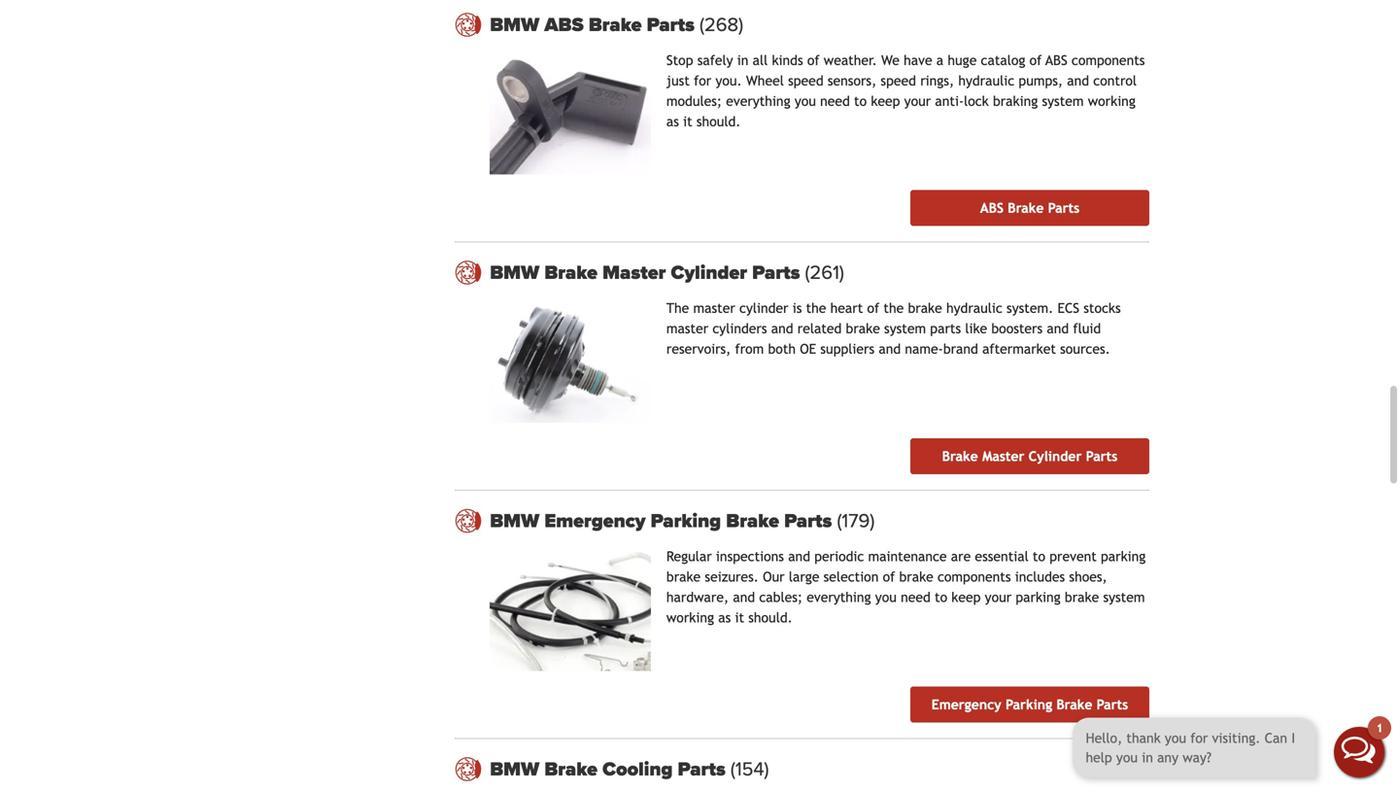 Task type: vqa. For each thing, say whether or not it's contained in the screenshot.
first speed from left
yes



Task type: describe. For each thing, give the bounding box(es) containing it.
brake down shoes,
[[1065, 590, 1100, 605]]

the
[[667, 301, 689, 316]]

2 vertical spatial abs
[[981, 200, 1004, 216]]

bmw for bmw                                                                                    emergency parking brake parts
[[490, 510, 540, 533]]

as inside regular inspections and periodic maintenance are essential to prevent parking brake seizures. our large selection of brake components includes shoes, hardware, and cables; everything you need to keep your parking brake system working as it should.
[[719, 610, 731, 626]]

we
[[882, 52, 900, 68]]

bmw for bmw                                                                                    brake cooling parts
[[490, 758, 540, 781]]

emergency inside "link"
[[932, 697, 1002, 713]]

bmw                                                                                    abs brake parts link
[[490, 13, 1150, 36]]

brake up suppliers
[[846, 321, 881, 337]]

name-
[[905, 341, 944, 357]]

like
[[966, 321, 988, 337]]

as inside stop safely in all kinds of weather. we have a huge catalog of abs components just for you. wheel speed sensors, speed rings, hydraulic pumps, and control modules; everything you need to keep your anti-lock braking system working as it should.
[[667, 114, 679, 129]]

cables;
[[760, 590, 803, 605]]

0 horizontal spatial cylinder
[[671, 261, 748, 285]]

you inside stop safely in all kinds of weather. we have a huge catalog of abs components just for you. wheel speed sensors, speed rings, hydraulic pumps, and control modules; everything you need to keep your anti-lock braking system working as it should.
[[795, 93, 816, 109]]

keep inside stop safely in all kinds of weather. we have a huge catalog of abs components just for you. wheel speed sensors, speed rings, hydraulic pumps, and control modules; everything you need to keep your anti-lock braking system working as it should.
[[871, 93, 901, 109]]

1 horizontal spatial parking
[[1101, 549, 1146, 564]]

brand
[[944, 341, 979, 357]]

anti-
[[936, 93, 964, 109]]

maintenance
[[869, 549, 947, 564]]

brake down maintenance
[[900, 569, 934, 585]]

bmw                                                                                    emergency parking brake parts link
[[490, 510, 1150, 533]]

parking inside "link"
[[1006, 697, 1053, 713]]

of right the kinds
[[808, 52, 820, 68]]

stocks
[[1084, 301, 1121, 316]]

to inside stop safely in all kinds of weather. we have a huge catalog of abs components just for you. wheel speed sensors, speed rings, hydraulic pumps, and control modules; everything you need to keep your anti-lock braking system working as it should.
[[854, 93, 867, 109]]

hydraulic inside stop safely in all kinds of weather. we have a huge catalog of abs components just for you. wheel speed sensors, speed rings, hydraulic pumps, and control modules; everything you need to keep your anti-lock braking system working as it should.
[[959, 73, 1015, 88]]

boosters
[[992, 321, 1043, 337]]

1 horizontal spatial to
[[935, 590, 948, 605]]

inspections
[[716, 549, 784, 564]]

reservoirs,
[[667, 341, 731, 357]]

brake master cylinder parts
[[943, 449, 1118, 464]]

and up large on the right of the page
[[789, 549, 811, 564]]

emergency parking brake parts link
[[911, 687, 1150, 723]]

parts
[[931, 321, 962, 337]]

kinds
[[772, 52, 804, 68]]

1 vertical spatial to
[[1033, 549, 1046, 564]]

hardware,
[[667, 590, 729, 605]]

2 the from the left
[[884, 301, 904, 316]]

bmw for bmw                                                                                    abs brake parts
[[490, 13, 540, 36]]

control
[[1094, 73, 1137, 88]]

huge
[[948, 52, 977, 68]]

hydraulic inside the master cylinder is the heart of the brake hydraulic system. ecs stocks master cylinders and related brake system parts like boosters and fluid reservoirs, from both oe suppliers and name-brand aftermarket sources.
[[947, 301, 1003, 316]]

shoes,
[[1070, 569, 1108, 585]]

bmw                                                                                    brake master cylinder parts link
[[490, 261, 1150, 285]]

brake master cylinder parts link
[[911, 439, 1150, 475]]

parts inside "link"
[[1097, 697, 1129, 713]]

bmw for bmw                                                                                    brake master cylinder parts
[[490, 261, 540, 285]]

is
[[793, 301, 802, 316]]

from
[[735, 341, 764, 357]]

1 vertical spatial parking
[[1016, 590, 1061, 605]]

you inside regular inspections and periodic maintenance are essential to prevent parking brake seizures. our large selection of brake components includes shoes, hardware, and cables; everything you need to keep your parking brake system working as it should.
[[876, 590, 897, 605]]

emergency parking brake parts
[[932, 697, 1129, 713]]

wheel
[[746, 73, 784, 88]]

need inside stop safely in all kinds of weather. we have a huge catalog of abs components just for you. wheel speed sensors, speed rings, hydraulic pumps, and control modules; everything you need to keep your anti-lock braking system working as it should.
[[821, 93, 850, 109]]

bmw                                                                                    brake cooling parts
[[490, 758, 731, 781]]

everything inside stop safely in all kinds of weather. we have a huge catalog of abs components just for you. wheel speed sensors, speed rings, hydraulic pumps, and control modules; everything you need to keep your anti-lock braking system working as it should.
[[726, 93, 791, 109]]

both
[[768, 341, 796, 357]]

ecs
[[1058, 301, 1080, 316]]

and left the name-
[[879, 341, 901, 357]]

system.
[[1007, 301, 1054, 316]]

bmw                                                                                    brake cooling parts link
[[490, 758, 1150, 781]]

emergency parking brake parts thumbnail image image
[[490, 550, 651, 671]]

bmw                                                                                    abs brake parts
[[490, 13, 700, 36]]

everything inside regular inspections and periodic maintenance are essential to prevent parking brake seizures. our large selection of brake components includes shoes, hardware, and cables; everything you need to keep your parking brake system working as it should.
[[807, 590, 872, 605]]



Task type: locate. For each thing, give the bounding box(es) containing it.
0 vertical spatial emergency
[[545, 510, 646, 533]]

1 vertical spatial master
[[983, 449, 1025, 464]]

1 horizontal spatial it
[[735, 610, 745, 626]]

bmw
[[490, 13, 540, 36], [490, 261, 540, 285], [490, 510, 540, 533], [490, 758, 540, 781]]

components down 'are'
[[938, 569, 1011, 585]]

2 vertical spatial system
[[1104, 590, 1146, 605]]

of inside regular inspections and periodic maintenance are essential to prevent parking brake seizures. our large selection of brake components includes shoes, hardware, and cables; everything you need to keep your parking brake system working as it should.
[[883, 569, 896, 585]]

brake down 'regular'
[[667, 569, 701, 585]]

1 vertical spatial you
[[876, 590, 897, 605]]

0 vertical spatial need
[[821, 93, 850, 109]]

it down modules;
[[683, 114, 693, 129]]

heart
[[831, 301, 863, 316]]

0 horizontal spatial speed
[[788, 73, 824, 88]]

of down maintenance
[[883, 569, 896, 585]]

keep inside regular inspections and periodic maintenance are essential to prevent parking brake seizures. our large selection of brake components includes shoes, hardware, and cables; everything you need to keep your parking brake system working as it should.
[[952, 590, 981, 605]]

parts
[[647, 13, 695, 36], [1048, 200, 1080, 216], [753, 261, 800, 285], [1086, 449, 1118, 464], [785, 510, 832, 533], [1097, 697, 1129, 713], [678, 758, 726, 781]]

system up the name-
[[885, 321, 926, 337]]

working inside regular inspections and periodic maintenance are essential to prevent parking brake seizures. our large selection of brake components includes shoes, hardware, and cables; everything you need to keep your parking brake system working as it should.
[[667, 610, 714, 626]]

regular inspections and periodic maintenance are essential to prevent parking brake seizures. our large selection of brake components includes shoes, hardware, and cables; everything you need to keep your parking brake system working as it should.
[[667, 549, 1146, 626]]

working inside stop safely in all kinds of weather. we have a huge catalog of abs components just for you. wheel speed sensors, speed rings, hydraulic pumps, and control modules; everything you need to keep your anti-lock braking system working as it should.
[[1088, 93, 1136, 109]]

working
[[1088, 93, 1136, 109], [667, 610, 714, 626]]

speed down the kinds
[[788, 73, 824, 88]]

components inside stop safely in all kinds of weather. we have a huge catalog of abs components just for you. wheel speed sensors, speed rings, hydraulic pumps, and control modules; everything you need to keep your anti-lock braking system working as it should.
[[1072, 52, 1146, 68]]

rings,
[[921, 73, 955, 88]]

regular
[[667, 549, 712, 564]]

our
[[763, 569, 785, 585]]

should. down modules;
[[697, 114, 741, 129]]

system inside regular inspections and periodic maintenance are essential to prevent parking brake seizures. our large selection of brake components includes shoes, hardware, and cables; everything you need to keep your parking brake system working as it should.
[[1104, 590, 1146, 605]]

1 vertical spatial working
[[667, 610, 714, 626]]

and
[[1068, 73, 1090, 88], [772, 321, 794, 337], [1047, 321, 1069, 337], [879, 341, 901, 357], [789, 549, 811, 564], [733, 590, 755, 605]]

oe
[[800, 341, 817, 357]]

sensors,
[[828, 73, 877, 88]]

4 bmw from the top
[[490, 758, 540, 781]]

to down maintenance
[[935, 590, 948, 605]]

bmw                                                                                    brake master cylinder parts
[[490, 261, 805, 285]]

modules;
[[667, 93, 722, 109]]

1 horizontal spatial as
[[719, 610, 731, 626]]

and inside stop safely in all kinds of weather. we have a huge catalog of abs components just for you. wheel speed sensors, speed rings, hydraulic pumps, and control modules; everything you need to keep your anti-lock braking system working as it should.
[[1068, 73, 1090, 88]]

the master cylinder is the heart of the brake hydraulic system. ecs stocks master cylinders and related brake system parts like boosters and fluid reservoirs, from both oe suppliers and name-brand aftermarket sources.
[[667, 301, 1121, 357]]

system inside the master cylinder is the heart of the brake hydraulic system. ecs stocks master cylinders and related brake system parts like boosters and fluid reservoirs, from both oe suppliers and name-brand aftermarket sources.
[[885, 321, 926, 337]]

safely
[[698, 52, 734, 68]]

1 vertical spatial hydraulic
[[947, 301, 1003, 316]]

the right is on the top right of the page
[[806, 301, 827, 316]]

parking
[[651, 510, 721, 533], [1006, 697, 1053, 713]]

you down the kinds
[[795, 93, 816, 109]]

1 vertical spatial should.
[[749, 610, 793, 626]]

0 vertical spatial hydraulic
[[959, 73, 1015, 88]]

0 vertical spatial you
[[795, 93, 816, 109]]

as
[[667, 114, 679, 129], [719, 610, 731, 626]]

it
[[683, 114, 693, 129], [735, 610, 745, 626]]

0 horizontal spatial it
[[683, 114, 693, 129]]

need
[[821, 93, 850, 109], [901, 590, 931, 605]]

everything down selection
[[807, 590, 872, 605]]

0 horizontal spatial components
[[938, 569, 1011, 585]]

to up includes
[[1033, 549, 1046, 564]]

0 vertical spatial abs
[[545, 13, 584, 36]]

1 horizontal spatial parking
[[1006, 697, 1053, 713]]

in
[[738, 52, 749, 68]]

need down maintenance
[[901, 590, 931, 605]]

1 horizontal spatial system
[[1043, 93, 1084, 109]]

0 horizontal spatial abs
[[545, 13, 584, 36]]

and down ecs
[[1047, 321, 1069, 337]]

1 vertical spatial as
[[719, 610, 731, 626]]

1 horizontal spatial need
[[901, 590, 931, 605]]

components
[[1072, 52, 1146, 68], [938, 569, 1011, 585]]

brake
[[908, 301, 943, 316], [846, 321, 881, 337], [667, 569, 701, 585], [900, 569, 934, 585], [1065, 590, 1100, 605]]

working down control
[[1088, 93, 1136, 109]]

0 horizontal spatial as
[[667, 114, 679, 129]]

1 speed from the left
[[788, 73, 824, 88]]

1 horizontal spatial emergency
[[932, 697, 1002, 713]]

0 vertical spatial as
[[667, 114, 679, 129]]

abs brake parts link
[[911, 190, 1150, 226]]

master up cylinders
[[694, 301, 736, 316]]

abs inside stop safely in all kinds of weather. we have a huge catalog of abs components just for you. wheel speed sensors, speed rings, hydraulic pumps, and control modules; everything you need to keep your anti-lock braking system working as it should.
[[1046, 52, 1068, 68]]

it inside stop safely in all kinds of weather. we have a huge catalog of abs components just for you. wheel speed sensors, speed rings, hydraulic pumps, and control modules; everything you need to keep your anti-lock braking system working as it should.
[[683, 114, 693, 129]]

should. inside stop safely in all kinds of weather. we have a huge catalog of abs components just for you. wheel speed sensors, speed rings, hydraulic pumps, and control modules; everything you need to keep your anti-lock braking system working as it should.
[[697, 114, 741, 129]]

0 horizontal spatial parking
[[1016, 590, 1061, 605]]

stop
[[667, 52, 694, 68]]

1 bmw from the top
[[490, 13, 540, 36]]

master
[[694, 301, 736, 316], [667, 321, 709, 337]]

2 speed from the left
[[881, 73, 917, 88]]

just
[[667, 73, 690, 88]]

abs brake parts
[[981, 200, 1080, 216]]

1 vertical spatial cylinder
[[1029, 449, 1082, 464]]

0 horizontal spatial need
[[821, 93, 850, 109]]

stop safely in all kinds of weather. we have a huge catalog of abs components just for you. wheel speed sensors, speed rings, hydraulic pumps, and control modules; everything you need to keep your anti-lock braking system working as it should.
[[667, 52, 1146, 129]]

0 vertical spatial your
[[905, 93, 931, 109]]

0 horizontal spatial should.
[[697, 114, 741, 129]]

everything down wheel at the top of the page
[[726, 93, 791, 109]]

1 horizontal spatial should.
[[749, 610, 793, 626]]

1 horizontal spatial speed
[[881, 73, 917, 88]]

are
[[951, 549, 971, 564]]

0 vertical spatial keep
[[871, 93, 901, 109]]

need inside regular inspections and periodic maintenance are essential to prevent parking brake seizures. our large selection of brake components includes shoes, hardware, and cables; everything you need to keep your parking brake system working as it should.
[[901, 590, 931, 605]]

brake master cylinder parts thumbnail image image
[[490, 302, 651, 423]]

brake up the 'parts'
[[908, 301, 943, 316]]

1 horizontal spatial keep
[[952, 590, 981, 605]]

0 horizontal spatial keep
[[871, 93, 901, 109]]

0 horizontal spatial working
[[667, 610, 714, 626]]

0 vertical spatial system
[[1043, 93, 1084, 109]]

everything
[[726, 93, 791, 109], [807, 590, 872, 605]]

0 vertical spatial to
[[854, 93, 867, 109]]

system down pumps, at the right of page
[[1043, 93, 1084, 109]]

1 vertical spatial it
[[735, 610, 745, 626]]

lock
[[964, 93, 989, 109]]

0 vertical spatial parking
[[651, 510, 721, 533]]

parking up shoes,
[[1101, 549, 1146, 564]]

and left control
[[1068, 73, 1090, 88]]

0 horizontal spatial master
[[603, 261, 666, 285]]

0 horizontal spatial system
[[885, 321, 926, 337]]

the
[[806, 301, 827, 316], [884, 301, 904, 316]]

emergency
[[545, 510, 646, 533], [932, 697, 1002, 713]]

1 horizontal spatial you
[[876, 590, 897, 605]]

should.
[[697, 114, 741, 129], [749, 610, 793, 626]]

0 vertical spatial working
[[1088, 93, 1136, 109]]

2 bmw from the top
[[490, 261, 540, 285]]

a
[[937, 52, 944, 68]]

catalog
[[981, 52, 1026, 68]]

large
[[789, 569, 820, 585]]

0 vertical spatial parking
[[1101, 549, 1146, 564]]

1 vertical spatial master
[[667, 321, 709, 337]]

related
[[798, 321, 842, 337]]

should. down cables;
[[749, 610, 793, 626]]

1 vertical spatial parking
[[1006, 697, 1053, 713]]

selection
[[824, 569, 879, 585]]

0 horizontal spatial parking
[[651, 510, 721, 533]]

hydraulic up "lock"
[[959, 73, 1015, 88]]

of inside the master cylinder is the heart of the brake hydraulic system. ecs stocks master cylinders and related brake system parts like boosters and fluid reservoirs, from both oe suppliers and name-brand aftermarket sources.
[[868, 301, 880, 316]]

pumps,
[[1019, 73, 1064, 88]]

cooling
[[603, 758, 673, 781]]

you
[[795, 93, 816, 109], [876, 590, 897, 605]]

abs
[[545, 13, 584, 36], [1046, 52, 1068, 68], [981, 200, 1004, 216]]

0 horizontal spatial to
[[854, 93, 867, 109]]

as down the hardware,
[[719, 610, 731, 626]]

of
[[808, 52, 820, 68], [1030, 52, 1042, 68], [868, 301, 880, 316], [883, 569, 896, 585]]

speed down we
[[881, 73, 917, 88]]

0 horizontal spatial everything
[[726, 93, 791, 109]]

hydraulic
[[959, 73, 1015, 88], [947, 301, 1003, 316]]

1 vertical spatial keep
[[952, 590, 981, 605]]

of right heart
[[868, 301, 880, 316]]

system inside stop safely in all kinds of weather. we have a huge catalog of abs components just for you. wheel speed sensors, speed rings, hydraulic pumps, and control modules; everything you need to keep your anti-lock braking system working as it should.
[[1043, 93, 1084, 109]]

0 horizontal spatial the
[[806, 301, 827, 316]]

of up pumps, at the right of page
[[1030, 52, 1042, 68]]

parking
[[1101, 549, 1146, 564], [1016, 590, 1061, 605]]

master down the
[[667, 321, 709, 337]]

your down rings,
[[905, 93, 931, 109]]

components up control
[[1072, 52, 1146, 68]]

2 horizontal spatial to
[[1033, 549, 1046, 564]]

essential
[[975, 549, 1029, 564]]

0 vertical spatial components
[[1072, 52, 1146, 68]]

1 vertical spatial components
[[938, 569, 1011, 585]]

sources.
[[1061, 341, 1111, 357]]

1 vertical spatial emergency
[[932, 697, 1002, 713]]

aftermarket
[[983, 341, 1057, 357]]

system down shoes,
[[1104, 590, 1146, 605]]

system
[[1043, 93, 1084, 109], [885, 321, 926, 337], [1104, 590, 1146, 605]]

2 vertical spatial to
[[935, 590, 948, 605]]

1 horizontal spatial the
[[884, 301, 904, 316]]

0 vertical spatial it
[[683, 114, 693, 129]]

0 vertical spatial should.
[[697, 114, 741, 129]]

brake inside "link"
[[1057, 697, 1093, 713]]

to down sensors,
[[854, 93, 867, 109]]

1 vertical spatial your
[[985, 590, 1012, 605]]

abs brake parts thumbnail image image
[[490, 54, 651, 175]]

your down essential
[[985, 590, 1012, 605]]

seizures.
[[705, 569, 759, 585]]

periodic
[[815, 549, 864, 564]]

2 horizontal spatial system
[[1104, 590, 1146, 605]]

to
[[854, 93, 867, 109], [1033, 549, 1046, 564], [935, 590, 948, 605]]

cylinders
[[713, 321, 767, 337]]

suppliers
[[821, 341, 875, 357]]

your inside regular inspections and periodic maintenance are essential to prevent parking brake seizures. our large selection of brake components includes shoes, hardware, and cables; everything you need to keep your parking brake system working as it should.
[[985, 590, 1012, 605]]

3 bmw from the top
[[490, 510, 540, 533]]

0 horizontal spatial you
[[795, 93, 816, 109]]

1 horizontal spatial components
[[1072, 52, 1146, 68]]

and down seizures.
[[733, 590, 755, 605]]

hydraulic up like
[[947, 301, 1003, 316]]

0 vertical spatial master
[[603, 261, 666, 285]]

1 horizontal spatial working
[[1088, 93, 1136, 109]]

1 horizontal spatial cylinder
[[1029, 449, 1082, 464]]

2 horizontal spatial abs
[[1046, 52, 1068, 68]]

it inside regular inspections and periodic maintenance are essential to prevent parking brake seizures. our large selection of brake components includes shoes, hardware, and cables; everything you need to keep your parking brake system working as it should.
[[735, 610, 745, 626]]

all
[[753, 52, 768, 68]]

have
[[904, 52, 933, 68]]

your inside stop safely in all kinds of weather. we have a huge catalog of abs components just for you. wheel speed sensors, speed rings, hydraulic pumps, and control modules; everything you need to keep your anti-lock braking system working as it should.
[[905, 93, 931, 109]]

cylinder
[[671, 261, 748, 285], [1029, 449, 1082, 464]]

you.
[[716, 73, 742, 88]]

0 vertical spatial master
[[694, 301, 736, 316]]

for
[[694, 73, 712, 88]]

working down the hardware,
[[667, 610, 714, 626]]

1 vertical spatial need
[[901, 590, 931, 605]]

includes
[[1016, 569, 1066, 585]]

1 vertical spatial system
[[885, 321, 926, 337]]

components inside regular inspections and periodic maintenance are essential to prevent parking brake seizures. our large selection of brake components includes shoes, hardware, and cables; everything you need to keep your parking brake system working as it should.
[[938, 569, 1011, 585]]

as down modules;
[[667, 114, 679, 129]]

you down selection
[[876, 590, 897, 605]]

master
[[603, 261, 666, 285], [983, 449, 1025, 464]]

braking
[[993, 93, 1038, 109]]

weather.
[[824, 52, 878, 68]]

1 horizontal spatial abs
[[981, 200, 1004, 216]]

and up both
[[772, 321, 794, 337]]

0 horizontal spatial your
[[905, 93, 931, 109]]

bmw                                                                                    emergency parking brake parts
[[490, 510, 837, 533]]

1 vertical spatial everything
[[807, 590, 872, 605]]

0 vertical spatial everything
[[726, 93, 791, 109]]

cylinder
[[740, 301, 789, 316]]

need down sensors,
[[821, 93, 850, 109]]

keep down 'are'
[[952, 590, 981, 605]]

parking down includes
[[1016, 590, 1061, 605]]

the right heart
[[884, 301, 904, 316]]

1 the from the left
[[806, 301, 827, 316]]

should. inside regular inspections and periodic maintenance are essential to prevent parking brake seizures. our large selection of brake components includes shoes, hardware, and cables; everything you need to keep your parking brake system working as it should.
[[749, 610, 793, 626]]

keep down sensors,
[[871, 93, 901, 109]]

0 vertical spatial cylinder
[[671, 261, 748, 285]]

1 vertical spatial abs
[[1046, 52, 1068, 68]]

1 horizontal spatial everything
[[807, 590, 872, 605]]

1 horizontal spatial your
[[985, 590, 1012, 605]]

prevent
[[1050, 549, 1097, 564]]

brake
[[589, 13, 642, 36], [1008, 200, 1044, 216], [545, 261, 598, 285], [943, 449, 979, 464], [726, 510, 780, 533], [1057, 697, 1093, 713], [545, 758, 598, 781]]

your
[[905, 93, 931, 109], [985, 590, 1012, 605]]

0 horizontal spatial emergency
[[545, 510, 646, 533]]

it down seizures.
[[735, 610, 745, 626]]

fluid
[[1074, 321, 1102, 337]]

speed
[[788, 73, 824, 88], [881, 73, 917, 88]]

1 horizontal spatial master
[[983, 449, 1025, 464]]



